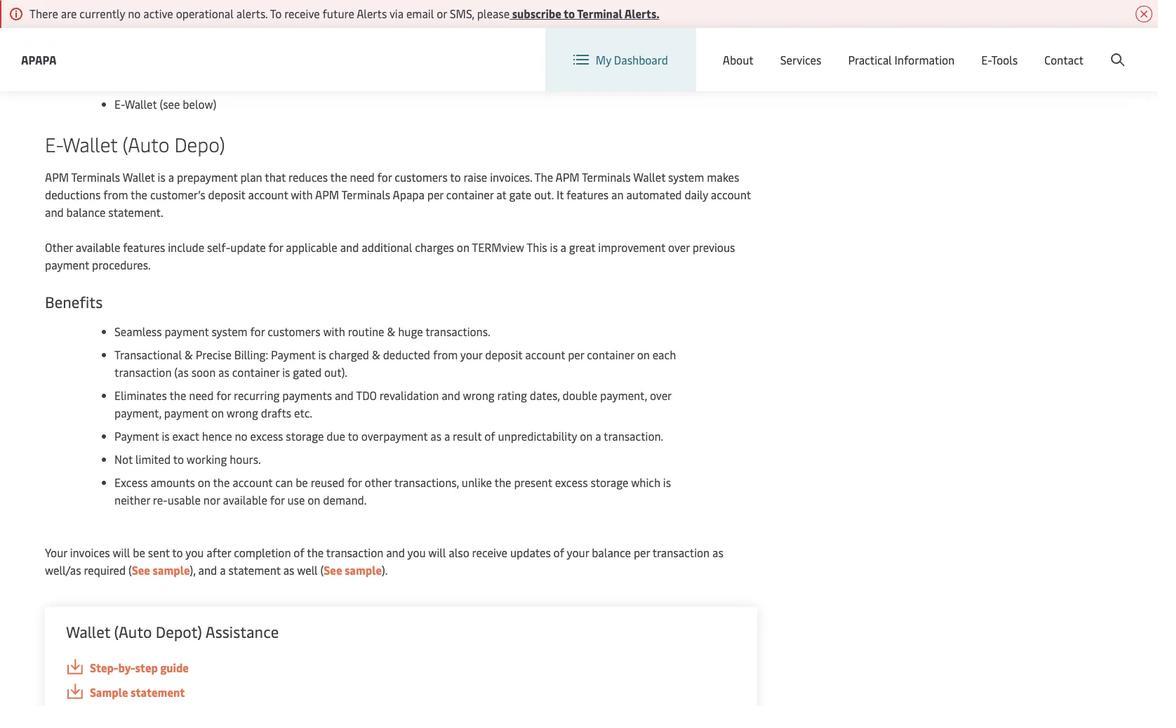 Task type: locate. For each thing, give the bounding box(es) containing it.
system up precise
[[212, 324, 248, 339]]

sample down sent
[[153, 562, 190, 578]]

use
[[287, 492, 305, 508]]

to up amounts
[[173, 451, 184, 467]]

0 horizontal spatial per
[[427, 187, 444, 202]]

e- left login
[[982, 52, 992, 67]]

tools
[[992, 52, 1018, 67]]

prepayment
[[177, 169, 238, 185]]

and up ).
[[386, 545, 405, 560]]

0 vertical spatial with
[[291, 187, 313, 202]]

on inside eliminates the need for recurring payments and tdo revalidation and wrong rating dates, double payment, over payment, payment on wrong drafts etc.
[[211, 405, 224, 421]]

transactions.
[[426, 324, 490, 339]]

0 horizontal spatial sample
[[153, 562, 190, 578]]

excess
[[250, 428, 283, 444], [555, 475, 588, 490]]

present
[[514, 475, 552, 490]]

1 vertical spatial with
[[323, 324, 345, 339]]

updates
[[510, 545, 551, 560]]

dates,
[[530, 388, 560, 403]]

drafts
[[261, 405, 291, 421]]

e-wallet (auto depo)
[[45, 131, 225, 157]]

a left transaction.
[[595, 428, 601, 444]]

the
[[330, 169, 347, 185], [131, 187, 147, 202], [169, 388, 186, 403], [213, 475, 230, 490], [495, 475, 511, 490], [307, 545, 324, 560]]

seamless
[[114, 324, 162, 339]]

storage down etc.
[[286, 428, 324, 444]]

to right sent
[[172, 545, 183, 560]]

1 horizontal spatial payment
[[271, 347, 316, 362]]

/
[[1048, 41, 1053, 57]]

and inside other available features include self-update for applicable and additional charges on termview this is a great improvement over previous payment procedures.
[[340, 239, 359, 255]]

neither
[[114, 492, 150, 508]]

excess right present
[[555, 475, 588, 490]]

a inside other available features include self-update for applicable and additional charges on termview this is a great improvement over previous payment procedures.
[[561, 239, 567, 255]]

alerts
[[357, 6, 387, 21]]

your right updates
[[567, 545, 589, 560]]

on right use
[[308, 492, 320, 508]]

0 vertical spatial e-
[[982, 52, 992, 67]]

over left previous
[[668, 239, 690, 255]]

1 vertical spatial excess
[[555, 475, 588, 490]]

0 horizontal spatial your
[[460, 347, 483, 362]]

on up "hence"
[[211, 405, 224, 421]]

my dashboard button
[[573, 28, 668, 91]]

1 vertical spatial be
[[133, 545, 145, 560]]

1 vertical spatial your
[[567, 545, 589, 560]]

1 vertical spatial statement
[[131, 685, 185, 700]]

storage left which on the bottom of page
[[591, 475, 629, 490]]

0 horizontal spatial available
[[76, 239, 120, 255]]

not limited to working hours.
[[114, 451, 261, 467]]

payment down other
[[45, 257, 89, 272]]

to left terminal
[[564, 6, 575, 21]]

deposit inside transactional & precise billing: payment is charged & deducted from your deposit account per container on each transaction (as soon as container is gated out).
[[485, 347, 523, 362]]

0 horizontal spatial be
[[133, 545, 145, 560]]

(auto up "step-by-step guide"
[[114, 621, 152, 642]]

statement.
[[108, 204, 163, 220]]

1 horizontal spatial per
[[568, 347, 584, 362]]

transaction inside transactional & precise billing: payment is charged & deducted from your deposit account per container on each transaction (as soon as container is gated out).
[[114, 364, 172, 380]]

of right updates
[[554, 545, 564, 560]]

1 horizontal spatial system
[[668, 169, 704, 185]]

unpredictability
[[498, 428, 577, 444]]

sample statement link
[[66, 684, 736, 701]]

switch
[[763, 41, 797, 56]]

subscribe
[[512, 6, 562, 21]]

statement down the step
[[131, 685, 185, 700]]

1 vertical spatial e-
[[114, 96, 125, 112]]

gated
[[293, 364, 322, 380]]

0 vertical spatial receive
[[284, 6, 320, 21]]

apapa up additional in the left of the page
[[393, 187, 425, 202]]

1 vertical spatial per
[[568, 347, 584, 362]]

0 vertical spatial per
[[427, 187, 444, 202]]

0 horizontal spatial excess
[[250, 428, 283, 444]]

1 horizontal spatial apapa
[[393, 187, 425, 202]]

my dashboard
[[596, 52, 668, 67]]

payment up precise
[[165, 324, 209, 339]]

1 vertical spatial apapa
[[393, 187, 425, 202]]

0 horizontal spatial you
[[186, 545, 204, 560]]

0 horizontal spatial deposit
[[208, 187, 245, 202]]

guide
[[160, 660, 189, 675]]

0 vertical spatial excess
[[250, 428, 283, 444]]

1 horizontal spatial from
[[433, 347, 458, 362]]

payment up "gated"
[[271, 347, 316, 362]]

on up nor
[[198, 475, 211, 490]]

1 vertical spatial deposit
[[485, 347, 523, 362]]

account down hours.
[[233, 475, 273, 490]]

not
[[114, 451, 133, 467]]

0 vertical spatial system
[[668, 169, 704, 185]]

hours.
[[230, 451, 261, 467]]

available inside excess amounts on the account can be reused for other transactions, unlike the present excess storage which is neither re-usable nor available for use on demand.
[[223, 492, 267, 508]]

0 horizontal spatial statement
[[131, 685, 185, 700]]

1 horizontal spatial (
[[321, 562, 324, 578]]

available
[[76, 239, 120, 255], [223, 492, 267, 508]]

sample right well
[[345, 562, 382, 578]]

0 horizontal spatial &
[[185, 347, 193, 362]]

methods for (cash,
[[185, 32, 230, 48]]

excess inside excess amounts on the account can be reused for other transactions, unlike the present excess storage which is neither re-usable nor available for use on demand.
[[555, 475, 588, 490]]

will left also on the left bottom of the page
[[429, 545, 446, 560]]

this
[[527, 239, 547, 255]]

that
[[265, 169, 286, 185]]

( right required on the bottom
[[129, 562, 132, 578]]

on left 'each'
[[637, 347, 650, 362]]

balance inside your invoices will be sent to you after completion of the transaction and you will also receive updates of your balance per transaction as well/as required (
[[592, 545, 631, 560]]

deposit down "prepayment"
[[208, 187, 245, 202]]

receive
[[284, 6, 320, 21], [472, 545, 508, 560]]

& left huge
[[387, 324, 395, 339]]

0 horizontal spatial payment,
[[114, 405, 161, 421]]

additional
[[362, 239, 412, 255]]

0 horizontal spatial see sample link
[[132, 562, 190, 578]]

1 vertical spatial wrong
[[227, 405, 258, 421]]

2 horizontal spatial e-
[[982, 52, 992, 67]]

other
[[365, 475, 392, 490]]

it
[[557, 187, 564, 202]]

methods up (cash,
[[196, 9, 241, 25]]

future
[[323, 6, 354, 21]]

need right 'reduces'
[[350, 169, 375, 185]]

self-
[[207, 239, 230, 255]]

create
[[1055, 41, 1088, 57]]

container down billing:
[[232, 364, 280, 380]]

features up procedures.
[[123, 239, 165, 255]]

your down transactions.
[[460, 347, 483, 362]]

0 vertical spatial wrong
[[463, 388, 495, 403]]

the down (as
[[169, 388, 186, 403]]

apapa down there in the top of the page
[[21, 52, 57, 67]]

payment, down eliminates on the bottom of the page
[[114, 405, 161, 421]]

need down soon
[[189, 388, 214, 403]]

0 vertical spatial apapa
[[21, 52, 57, 67]]

be inside your invoices will be sent to you after completion of the transaction and you will also receive updates of your balance per transaction as well/as required (
[[133, 545, 145, 560]]

1 vertical spatial features
[[123, 239, 165, 255]]

0 vertical spatial container
[[446, 187, 494, 202]]

payment up not
[[114, 428, 159, 444]]

to right due
[[348, 428, 359, 444]]

0 vertical spatial methods
[[196, 9, 241, 25]]

e- up e-wallet (auto depo) at the top left of the page
[[114, 96, 125, 112]]

1 see from the left
[[132, 562, 150, 578]]

transactional & precise billing: payment is charged & deducted from your deposit account per container on each transaction (as soon as container is gated out).
[[114, 347, 676, 380]]

payment for seamless
[[165, 324, 209, 339]]

exact
[[172, 428, 199, 444]]

0 vertical spatial no
[[128, 6, 141, 21]]

1 horizontal spatial see sample link
[[324, 562, 382, 578]]

other
[[45, 239, 73, 255]]

1 horizontal spatial will
[[429, 545, 446, 560]]

will up required on the bottom
[[113, 545, 130, 560]]

terminals up additional in the left of the page
[[342, 187, 391, 202]]

over
[[668, 239, 690, 255], [650, 388, 672, 403]]

e- up deductions
[[45, 131, 63, 157]]

& for customers
[[387, 324, 395, 339]]

for inside apm terminals wallet is a prepayment plan that reduces the need for customers to raise invoices. the apm terminals wallet system makes deductions from the customer's deposit account with apm terminals apapa per container at gate out. it features an automated daily account and balance statement.
[[377, 169, 392, 185]]

container down raise
[[446, 187, 494, 202]]

step-by-step guide link
[[66, 659, 736, 677]]

& for payment
[[372, 347, 380, 362]]

dashboard
[[614, 52, 668, 67]]

customers left raise
[[395, 169, 448, 185]]

you up ), at the bottom left of page
[[186, 545, 204, 560]]

login / create account
[[1018, 41, 1132, 57]]

(see
[[160, 96, 180, 112]]

0 horizontal spatial no
[[128, 6, 141, 21]]

be left sent
[[133, 545, 145, 560]]

0 vertical spatial payment
[[271, 347, 316, 362]]

per inside transactional & precise billing: payment is charged & deducted from your deposit account per container on each transaction (as soon as container is gated out).
[[568, 347, 584, 362]]

0 vertical spatial be
[[296, 475, 308, 490]]

per inside apm terminals wallet is a prepayment plan that reduces the need for customers to raise invoices. the apm terminals wallet system makes deductions from the customer's deposit account with apm terminals apapa per container at gate out. it features an automated daily account and balance statement.
[[427, 187, 444, 202]]

1 horizontal spatial payment,
[[600, 388, 647, 403]]

wallet
[[125, 96, 157, 112], [63, 131, 118, 157], [123, 169, 155, 185], [633, 169, 666, 185], [66, 621, 110, 642]]

with up charged
[[323, 324, 345, 339]]

1 horizontal spatial uba
[[264, 32, 285, 48]]

1 vertical spatial receive
[[472, 545, 508, 560]]

0 horizontal spatial system
[[212, 324, 248, 339]]

uba down zenith
[[114, 32, 136, 48]]

0 vertical spatial your
[[460, 347, 483, 362]]

contact button
[[1045, 28, 1084, 91]]

1 horizontal spatial wrong
[[463, 388, 495, 403]]

0 horizontal spatial (
[[129, 562, 132, 578]]

& down routine at the left top
[[372, 347, 380, 362]]

a left great
[[561, 239, 567, 255]]

each
[[653, 347, 676, 362]]

available up procedures.
[[76, 239, 120, 255]]

0 vertical spatial over
[[668, 239, 690, 255]]

( right well
[[321, 562, 324, 578]]

2 will from the left
[[429, 545, 446, 560]]

customers inside apm terminals wallet is a prepayment plan that reduces the need for customers to raise invoices. the apm terminals wallet system makes deductions from the customer's deposit account with apm terminals apapa per container at gate out. it features an automated daily account and balance statement.
[[395, 169, 448, 185]]

is right this
[[550, 239, 558, 255]]

transactions,
[[394, 475, 459, 490]]

1 horizontal spatial storage
[[591, 475, 629, 490]]

or
[[437, 6, 447, 21]]

and down deductions
[[45, 204, 64, 220]]

a down the after
[[220, 562, 226, 578]]

1 vertical spatial methods
[[185, 32, 230, 48]]

payment down active
[[138, 32, 183, 48]]

over down 'each'
[[650, 388, 672, 403]]

uba down (bill payments,
[[264, 32, 285, 48]]

e- inside dropdown button
[[982, 52, 992, 67]]

precise
[[196, 347, 232, 362]]

also
[[449, 545, 469, 560]]

payment up exact
[[164, 405, 209, 421]]

wrong left rating
[[463, 388, 495, 403]]

from inside apm terminals wallet is a prepayment plan that reduces the need for customers to raise invoices. the apm terminals wallet system makes deductions from the customer's deposit account with apm terminals apapa per container at gate out. it features an automated daily account and balance statement.
[[103, 187, 128, 202]]

1 horizontal spatial need
[[350, 169, 375, 185]]

1 horizontal spatial with
[[323, 324, 345, 339]]

features
[[567, 187, 609, 202], [123, 239, 165, 255]]

no left active
[[128, 6, 141, 21]]

features right it
[[567, 187, 609, 202]]

of up well
[[294, 545, 305, 560]]

1 ( from the left
[[129, 562, 132, 578]]

login / create account link
[[992, 28, 1132, 70]]

2 uba from the left
[[264, 32, 285, 48]]

sms,
[[450, 6, 474, 21]]

to
[[564, 6, 575, 21], [450, 169, 461, 185], [348, 428, 359, 444], [173, 451, 184, 467], [172, 545, 183, 560]]

a up customer's
[[168, 169, 174, 185]]

1 vertical spatial from
[[433, 347, 458, 362]]

include
[[168, 239, 204, 255]]

is right which on the bottom of page
[[663, 475, 671, 490]]

1 horizontal spatial receive
[[472, 545, 508, 560]]

system up daily
[[668, 169, 704, 185]]

1 vertical spatial over
[[650, 388, 672, 403]]

hence
[[202, 428, 232, 444]]

2 vertical spatial per
[[634, 545, 650, 560]]

of
[[485, 428, 495, 444], [294, 545, 305, 560], [554, 545, 564, 560]]

1 vertical spatial customers
[[268, 324, 321, 339]]

as
[[218, 364, 229, 380], [431, 428, 442, 444], [713, 545, 724, 560], [283, 562, 294, 578]]

1 horizontal spatial of
[[485, 428, 495, 444]]

receive inside your invoices will be sent to you after completion of the transaction and you will also receive updates of your balance per transaction as well/as required (
[[472, 545, 508, 560]]

system inside apm terminals wallet is a prepayment plan that reduces the need for customers to raise invoices. the apm terminals wallet system makes deductions from the customer's deposit account with apm terminals apapa per container at gate out. it features an automated daily account and balance statement.
[[668, 169, 704, 185]]

2 see from the left
[[324, 562, 342, 578]]

payment is exact hence no excess storage due to overpayment as a result of unpredictability on a transaction.
[[114, 428, 664, 444]]

1 vertical spatial storage
[[591, 475, 629, 490]]

will
[[113, 545, 130, 560], [429, 545, 446, 560]]

0 horizontal spatial uba
[[114, 32, 136, 48]]

methods for (bill payments,
[[196, 9, 241, 25]]

on inside other available features include self-update for applicable and additional charges on termview this is a great improvement over previous payment procedures.
[[457, 239, 470, 255]]

1 horizontal spatial e-
[[114, 96, 125, 112]]

1 horizontal spatial be
[[296, 475, 308, 490]]

2 horizontal spatial per
[[634, 545, 650, 560]]

0 horizontal spatial transaction
[[114, 364, 172, 380]]

per inside your invoices will be sent to you after completion of the transaction and you will also receive updates of your balance per transaction as well/as required (
[[634, 545, 650, 560]]

available right nor
[[223, 492, 267, 508]]

0 horizontal spatial storage
[[286, 428, 324, 444]]

my
[[596, 52, 611, 67]]

0 vertical spatial balance
[[66, 204, 106, 220]]

is
[[158, 169, 166, 185], [550, 239, 558, 255], [318, 347, 326, 362], [282, 364, 290, 380], [162, 428, 170, 444], [663, 475, 671, 490]]

1 horizontal spatial sample
[[345, 562, 382, 578]]

of right result
[[485, 428, 495, 444]]

wallet up "automated"
[[633, 169, 666, 185]]

e-tools
[[982, 52, 1018, 67]]

(as
[[174, 364, 189, 380]]

0 horizontal spatial need
[[189, 388, 214, 403]]

see right well
[[324, 562, 342, 578]]

be right can
[[296, 475, 308, 490]]

apm up deductions
[[45, 169, 69, 185]]

the right 'reduces'
[[330, 169, 347, 185]]

and
[[332, 32, 351, 48], [45, 204, 64, 220], [340, 239, 359, 255], [335, 388, 354, 403], [442, 388, 460, 403], [386, 545, 405, 560], [198, 562, 217, 578]]

0 horizontal spatial payment
[[114, 428, 159, 444]]

be
[[296, 475, 308, 490], [133, 545, 145, 560]]

1 vertical spatial payment
[[114, 428, 159, 444]]

subscribe to terminal alerts. link
[[510, 6, 660, 21]]

terminals up deductions
[[71, 169, 120, 185]]

alerts.
[[625, 6, 660, 21]]

account inside excess amounts on the account can be reused for other transactions, unlike the present excess storage which is neither re-usable nor available for use on demand.
[[233, 475, 273, 490]]

the inside your invoices will be sent to you after completion of the transaction and you will also receive updates of your balance per transaction as well/as required (
[[307, 545, 324, 560]]

per
[[427, 187, 444, 202], [568, 347, 584, 362], [634, 545, 650, 560]]

to left raise
[[450, 169, 461, 185]]

is left exact
[[162, 428, 170, 444]]

from inside transactional & precise billing: payment is charged & deducted from your deposit account per container on each transaction (as soon as container is gated out).
[[433, 347, 458, 362]]

1 horizontal spatial container
[[446, 187, 494, 202]]

on inside transactional & precise billing: payment is charged & deducted from your deposit account per container on each transaction (as soon as container is gated out).
[[637, 347, 650, 362]]

you left also on the left bottom of the page
[[408, 545, 426, 560]]

1 vertical spatial need
[[189, 388, 214, 403]]

1 horizontal spatial &
[[372, 347, 380, 362]]

etc.
[[294, 405, 312, 421]]

0 vertical spatial payment,
[[600, 388, 647, 403]]

2 horizontal spatial transaction
[[653, 545, 710, 560]]

terminals
[[71, 169, 120, 185], [582, 169, 631, 185], [342, 187, 391, 202]]

0 vertical spatial storage
[[286, 428, 324, 444]]

zenith
[[114, 9, 147, 25]]

1 sample from the left
[[153, 562, 190, 578]]

2 sample from the left
[[345, 562, 382, 578]]

wrong down "recurring"
[[227, 405, 258, 421]]

about button
[[723, 28, 754, 91]]

2 you from the left
[[408, 545, 426, 560]]

on right charges
[[457, 239, 470, 255]]

1 horizontal spatial customers
[[395, 169, 448, 185]]

menu
[[923, 41, 952, 57]]

from down transactions.
[[433, 347, 458, 362]]

& up (as
[[185, 347, 193, 362]]

apm up it
[[556, 169, 580, 185]]

0 horizontal spatial from
[[103, 187, 128, 202]]

global
[[888, 41, 920, 57]]

0 horizontal spatial with
[[291, 187, 313, 202]]

2 horizontal spatial terminals
[[582, 169, 631, 185]]

with down 'reduces'
[[291, 187, 313, 202]]

excess down drafts at the bottom of the page
[[250, 428, 283, 444]]

2 vertical spatial e-
[[45, 131, 63, 157]]

statement
[[228, 562, 281, 578], [131, 685, 185, 700]]

1 horizontal spatial see
[[324, 562, 342, 578]]

methods down operational in the left of the page
[[185, 32, 230, 48]]

other available features include self-update for applicable and additional charges on termview this is a great improvement over previous payment procedures.
[[45, 239, 735, 272]]

limited
[[135, 451, 171, 467]]

( inside your invoices will be sent to you after completion of the transaction and you will also receive updates of your balance per transaction as well/as required (
[[129, 562, 132, 578]]

receive right to
[[284, 6, 320, 21]]

depot)
[[156, 621, 202, 642]]



Task type: vqa. For each thing, say whether or not it's contained in the screenshot.
ANGELES
no



Task type: describe. For each thing, give the bounding box(es) containing it.
your inside your invoices will be sent to you after completion of the transaction and you will also receive updates of your balance per transaction as well/as required (
[[567, 545, 589, 560]]

2 horizontal spatial of
[[554, 545, 564, 560]]

switch location button
[[741, 41, 843, 56]]

sent
[[148, 545, 170, 560]]

soon
[[191, 364, 216, 380]]

your
[[45, 545, 67, 560]]

the up statement.
[[131, 187, 147, 202]]

seamless payment system for customers with routine & huge transactions.
[[114, 324, 490, 339]]

1 vertical spatial (auto
[[114, 621, 152, 642]]

overpayment
[[361, 428, 428, 444]]

and left tdo in the bottom of the page
[[335, 388, 354, 403]]

account down the that
[[248, 187, 288, 202]]

huge
[[398, 324, 423, 339]]

2 horizontal spatial apm
[[556, 169, 580, 185]]

information
[[895, 52, 955, 67]]

can
[[275, 475, 293, 490]]

great
[[569, 239, 596, 255]]

reused
[[311, 475, 345, 490]]

location
[[799, 41, 843, 56]]

usable
[[168, 492, 201, 508]]

wallet down e-wallet (auto depo) at the top left of the page
[[123, 169, 155, 185]]

practical information button
[[848, 28, 955, 91]]

and down the cheque/draft)
[[332, 32, 351, 48]]

over inside other available features include self-update for applicable and additional charges on termview this is a great improvement over previous payment procedures.
[[668, 239, 690, 255]]

routine
[[348, 324, 384, 339]]

improvement
[[598, 239, 666, 255]]

and inside your invoices will be sent to you after completion of the transaction and you will also receive updates of your balance per transaction as well/as required (
[[386, 545, 405, 560]]

e- for e-wallet (see below)
[[114, 96, 125, 112]]

available inside other available features include self-update for applicable and additional charges on termview this is a great improvement over previous payment procedures.
[[76, 239, 120, 255]]

working
[[187, 451, 227, 467]]

0 horizontal spatial terminals
[[71, 169, 120, 185]]

is inside apm terminals wallet is a prepayment plan that reduces the need for customers to raise invoices. the apm terminals wallet system makes deductions from the customer's deposit account with apm terminals apapa per container at gate out. it features an automated daily account and balance statement.
[[158, 169, 166, 185]]

by-
[[118, 660, 135, 675]]

statement inside sample statement link
[[131, 685, 185, 700]]

2 see sample link from the left
[[324, 562, 382, 578]]

0 horizontal spatial apapa
[[21, 52, 57, 67]]

deductions
[[45, 187, 101, 202]]

your inside transactional & precise billing: payment is charged & deducted from your deposit account per container on each transaction (as soon as container is gated out).
[[460, 347, 483, 362]]

terminal
[[577, 6, 623, 21]]

is left "gated"
[[282, 364, 290, 380]]

demand.
[[323, 492, 367, 508]]

cheque/draft)
[[320, 9, 389, 25]]

apm terminals wallet is a prepayment plan that reduces the need for customers to raise invoices. the apm terminals wallet system makes deductions from the customer's deposit account with apm terminals apapa per container at gate out. it features an automated daily account and balance statement.
[[45, 169, 751, 220]]

and right revalidation
[[442, 388, 460, 403]]

zenith payment methods (bill payments, cheque/draft)
[[114, 9, 389, 25]]

0 horizontal spatial receive
[[284, 6, 320, 21]]

0 vertical spatial (auto
[[123, 131, 169, 157]]

1 uba from the left
[[114, 32, 136, 48]]

is inside other available features include self-update for applicable and additional charges on termview this is a great improvement over previous payment procedures.
[[550, 239, 558, 255]]

balance inside apm terminals wallet is a prepayment plan that reduces the need for customers to raise invoices. the apm terminals wallet system makes deductions from the customer's deposit account with apm terminals apapa per container at gate out. it features an automated daily account and balance statement.
[[66, 204, 106, 220]]

storage inside excess amounts on the account can be reused for other transactions, unlike the present excess storage which is neither re-usable nor available for use on demand.
[[591, 475, 629, 490]]

features inside other available features include self-update for applicable and additional charges on termview this is a great improvement over previous payment procedures.
[[123, 239, 165, 255]]

apapa inside apm terminals wallet is a prepayment plan that reduces the need for customers to raise invoices. the apm terminals wallet system makes deductions from the customer's deposit account with apm terminals apapa per container at gate out. it features an automated daily account and balance statement.
[[393, 187, 425, 202]]

update
[[230, 239, 266, 255]]

contact
[[1045, 52, 1084, 67]]

a left result
[[444, 428, 450, 444]]

amounts
[[151, 475, 195, 490]]

payment for zenith
[[149, 9, 194, 25]]

via
[[390, 6, 404, 21]]

unlike
[[462, 475, 492, 490]]

1 vertical spatial no
[[235, 428, 248, 444]]

e-tools button
[[982, 28, 1018, 91]]

is up out).
[[318, 347, 326, 362]]

e- for e-tools
[[982, 52, 992, 67]]

the up nor
[[213, 475, 230, 490]]

as inside your invoices will be sent to you after completion of the transaction and you will also receive updates of your balance per transaction as well/as required (
[[713, 545, 724, 560]]

login
[[1018, 41, 1046, 57]]

procedures.
[[92, 257, 151, 272]]

1 horizontal spatial transaction
[[326, 545, 384, 560]]

close alert image
[[1136, 6, 1153, 22]]

wallet up deductions
[[63, 131, 118, 157]]

to inside your invoices will be sent to you after completion of the transaction and you will also receive updates of your balance per transaction as well/as required (
[[172, 545, 183, 560]]

double
[[563, 388, 598, 403]]

raise
[[464, 169, 487, 185]]

account down makes
[[711, 187, 751, 202]]

your invoices will be sent to you after completion of the transaction and you will also receive updates of your balance per transaction as well/as required (
[[45, 545, 724, 578]]

termview
[[472, 239, 524, 255]]

step
[[135, 660, 158, 675]]

sample
[[90, 685, 128, 700]]

need inside eliminates the need for recurring payments and tdo revalidation and wrong rating dates, double payment, over payment, payment on wrong drafts etc.
[[189, 388, 214, 403]]

about
[[723, 52, 754, 67]]

be inside excess amounts on the account can be reused for other transactions, unlike the present excess storage which is neither re-usable nor available for use on demand.
[[296, 475, 308, 490]]

on down double
[[580, 428, 593, 444]]

(cash,
[[233, 32, 261, 48]]

2 vertical spatial container
[[232, 364, 280, 380]]

services
[[781, 52, 822, 67]]

due
[[327, 428, 345, 444]]

1 will from the left
[[113, 545, 130, 560]]

practical
[[848, 52, 892, 67]]

recurring
[[234, 388, 280, 403]]

transaction.
[[604, 428, 664, 444]]

0 horizontal spatial of
[[294, 545, 305, 560]]

1 vertical spatial system
[[212, 324, 248, 339]]

benefits
[[45, 291, 103, 312]]

payment inside other available features include self-update for applicable and additional charges on termview this is a great improvement over previous payment procedures.
[[45, 257, 89, 272]]

0 horizontal spatial wrong
[[227, 405, 258, 421]]

excess
[[114, 475, 148, 490]]

1 vertical spatial container
[[587, 347, 635, 362]]

global menu button
[[857, 28, 966, 70]]

nor
[[203, 492, 220, 508]]

e- for e-wallet (auto depo)
[[45, 131, 63, 157]]

to inside apm terminals wallet is a prepayment plan that reduces the need for customers to raise invoices. the apm terminals wallet system makes deductions from the customer's deposit account with apm terminals apapa per container at gate out. it features an automated daily account and balance statement.
[[450, 169, 461, 185]]

which
[[631, 475, 661, 490]]

is inside excess amounts on the account can be reused for other transactions, unlike the present excess storage which is neither re-usable nor available for use on demand.
[[663, 475, 671, 490]]

sample statement
[[90, 685, 185, 700]]

email
[[406, 6, 434, 21]]

1 horizontal spatial apm
[[315, 187, 339, 202]]

step-by-step guide
[[90, 660, 189, 675]]

and inside apm terminals wallet is a prepayment plan that reduces the need for customers to raise invoices. the apm terminals wallet system makes deductions from the customer's deposit account with apm terminals apapa per container at gate out. it features an automated daily account and balance statement.
[[45, 204, 64, 220]]

uba payment methods (cash, uba cheques and drafts)
[[114, 32, 388, 48]]

plan
[[240, 169, 262, 185]]

0 vertical spatial statement
[[228, 562, 281, 578]]

for inside eliminates the need for recurring payments and tdo revalidation and wrong rating dates, double payment, over payment, payment on wrong drafts etc.
[[216, 388, 231, 403]]

invoices
[[70, 545, 110, 560]]

rating
[[498, 388, 527, 403]]

1 horizontal spatial terminals
[[342, 187, 391, 202]]

switch location
[[763, 41, 843, 56]]

alerts.
[[236, 6, 268, 21]]

re-
[[153, 492, 168, 508]]

billing:
[[234, 347, 268, 362]]

container inside apm terminals wallet is a prepayment plan that reduces the need for customers to raise invoices. the apm terminals wallet system makes deductions from the customer's deposit account with apm terminals apapa per container at gate out. it features an automated daily account and balance statement.
[[446, 187, 494, 202]]

excess amounts on the account can be reused for other transactions, unlike the present excess storage which is neither re-usable nor available for use on demand.
[[114, 475, 671, 508]]

0 horizontal spatial apm
[[45, 169, 69, 185]]

the inside eliminates the need for recurring payments and tdo revalidation and wrong rating dates, double payment, over payment, payment on wrong drafts etc.
[[169, 388, 186, 403]]

as inside transactional & precise billing: payment is charged & deducted from your deposit account per container on each transaction (as soon as container is gated out).
[[218, 364, 229, 380]]

account
[[1090, 41, 1132, 57]]

need inside apm terminals wallet is a prepayment plan that reduces the need for customers to raise invoices. the apm terminals wallet system makes deductions from the customer's deposit account with apm terminals apapa per container at gate out. it features an automated daily account and balance statement.
[[350, 169, 375, 185]]

charges
[[415, 239, 454, 255]]

completion
[[234, 545, 291, 560]]

payments
[[282, 388, 332, 403]]

payment for uba
[[138, 32, 183, 48]]

2 ( from the left
[[321, 562, 324, 578]]

currently
[[80, 6, 125, 21]]

payment inside eliminates the need for recurring payments and tdo revalidation and wrong rating dates, double payment, over payment, payment on wrong drafts etc.
[[164, 405, 209, 421]]

wallet left (see
[[125, 96, 157, 112]]

1 you from the left
[[186, 545, 204, 560]]

depo)
[[174, 131, 225, 157]]

deposit inside apm terminals wallet is a prepayment plan that reduces the need for customers to raise invoices. the apm terminals wallet system makes deductions from the customer's deposit account with apm terminals apapa per container at gate out. it features an automated daily account and balance statement.
[[208, 187, 245, 202]]

cheques
[[288, 32, 329, 48]]

1 see sample link from the left
[[132, 562, 190, 578]]

wallet up step-
[[66, 621, 110, 642]]

at
[[497, 187, 507, 202]]

features inside apm terminals wallet is a prepayment plan that reduces the need for customers to raise invoices. the apm terminals wallet system makes deductions from the customer's deposit account with apm terminals apapa per container at gate out. it features an automated daily account and balance statement.
[[567, 187, 609, 202]]

charged
[[329, 347, 369, 362]]

payment inside transactional & precise billing: payment is charged & deducted from your deposit account per container on each transaction (as soon as container is gated out).
[[271, 347, 316, 362]]

a inside apm terminals wallet is a prepayment plan that reduces the need for customers to raise invoices. the apm terminals wallet system makes deductions from the customer's deposit account with apm terminals apapa per container at gate out. it features an automated daily account and balance statement.
[[168, 169, 174, 185]]

1 vertical spatial payment,
[[114, 405, 161, 421]]

previous
[[693, 239, 735, 255]]

the right unlike
[[495, 475, 511, 490]]

over inside eliminates the need for recurring payments and tdo revalidation and wrong rating dates, double payment, over payment, payment on wrong drafts etc.
[[650, 388, 672, 403]]

for inside other available features include self-update for applicable and additional charges on termview this is a great improvement over previous payment procedures.
[[269, 239, 283, 255]]

and right ), at the bottom left of page
[[198, 562, 217, 578]]

operational
[[176, 6, 234, 21]]

the
[[535, 169, 553, 185]]

gate
[[509, 187, 532, 202]]

account inside transactional & precise billing: payment is charged & deducted from your deposit account per container on each transaction (as soon as container is gated out).
[[525, 347, 565, 362]]

services button
[[781, 28, 822, 91]]

with inside apm terminals wallet is a prepayment plan that reduces the need for customers to raise invoices. the apm terminals wallet system makes deductions from the customer's deposit account with apm terminals apapa per container at gate out. it features an automated daily account and balance statement.
[[291, 187, 313, 202]]

apapa link
[[21, 51, 57, 68]]

practical information
[[848, 52, 955, 67]]

out).
[[324, 364, 348, 380]]



